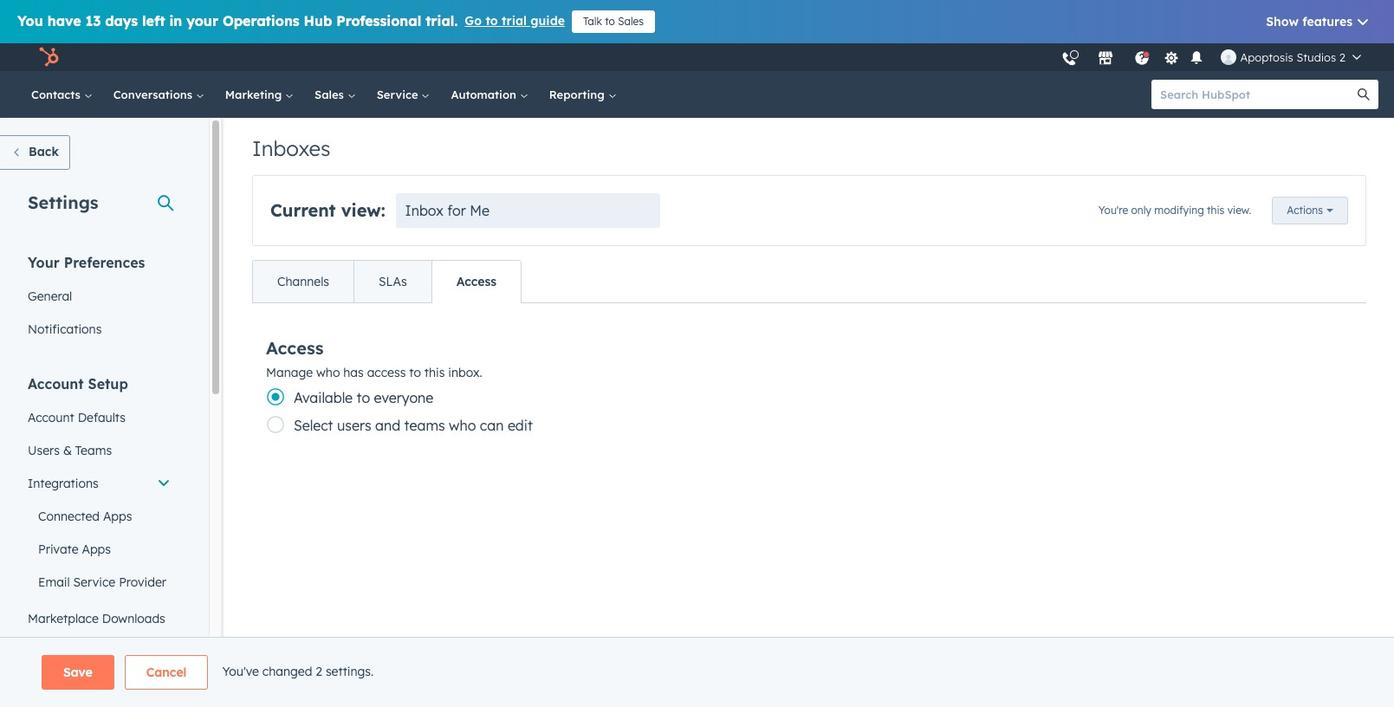 Task type: locate. For each thing, give the bounding box(es) containing it.
2 for changed
[[316, 664, 322, 679]]

1 vertical spatial apps
[[82, 542, 111, 557]]

1 account from the top
[[28, 375, 84, 393]]

1 horizontal spatial service
[[377, 88, 422, 101]]

2 inside popup button
[[1340, 50, 1346, 64]]

sales inside sales link
[[315, 88, 347, 101]]

0 vertical spatial apps
[[103, 509, 132, 524]]

account
[[28, 375, 84, 393], [28, 410, 74, 426]]

this inside access manage who has access to this inbox.
[[425, 365, 445, 380]]

1 vertical spatial this
[[425, 365, 445, 380]]

edit
[[508, 417, 533, 434]]

apps
[[103, 509, 132, 524], [82, 542, 111, 557]]

me
[[470, 202, 490, 219]]

&
[[63, 443, 72, 459], [73, 677, 82, 693]]

to inside you have 13 days left in your operations hub professional trial. go to trial guide
[[486, 13, 498, 29]]

tab list
[[252, 260, 522, 303]]

1 vertical spatial &
[[73, 677, 82, 693]]

settings.
[[326, 664, 374, 679]]

changed
[[262, 664, 312, 679]]

hub
[[304, 12, 332, 29]]

sales inside talk to sales button
[[618, 15, 644, 28]]

apps inside "link"
[[103, 509, 132, 524]]

automation link
[[441, 71, 539, 118]]

0 vertical spatial who
[[316, 365, 340, 380]]

apoptosis studios 2 button
[[1211, 43, 1372, 71]]

0 vertical spatial &
[[63, 443, 72, 459]]

this left view.
[[1207, 203, 1225, 216]]

service down private apps link
[[73, 575, 115, 590]]

13
[[85, 12, 101, 29]]

0 horizontal spatial 2
[[316, 664, 322, 679]]

0 horizontal spatial who
[[316, 365, 340, 380]]

search image
[[1358, 88, 1370, 101]]

reporting link
[[539, 71, 627, 118]]

email service provider link
[[17, 566, 181, 599]]

and
[[375, 417, 401, 434]]

to inside access manage who has access to this inbox.
[[409, 365, 421, 380]]

operations
[[223, 12, 300, 29]]

tab list containing channels
[[252, 260, 522, 303]]

downloads
[[102, 611, 165, 627]]

who left has
[[316, 365, 340, 380]]

access for access
[[456, 274, 497, 289]]

slas
[[379, 274, 407, 289]]

manage
[[266, 365, 313, 380]]

2
[[1340, 50, 1346, 64], [316, 664, 322, 679]]

this
[[1207, 203, 1225, 216], [425, 365, 445, 380]]

account up account defaults
[[28, 375, 84, 393]]

tara shultz image
[[1222, 49, 1237, 65]]

privacy
[[28, 677, 70, 693]]

account for account setup
[[28, 375, 84, 393]]

privacy & consent link
[[17, 668, 181, 701]]

you've changed 2 settings.
[[222, 664, 374, 679]]

privacy & consent
[[28, 677, 132, 693]]

access inside tab list
[[456, 274, 497, 289]]

settings link
[[1161, 43, 1183, 71]]

sales link
[[304, 71, 366, 118]]

go to trial guide link
[[465, 10, 565, 33]]

users & teams
[[28, 443, 112, 459]]

1 horizontal spatial 2
[[1340, 50, 1346, 64]]

account defaults
[[28, 410, 126, 426]]

2 for studios
[[1340, 50, 1346, 64]]

this left inbox.
[[425, 365, 445, 380]]

apps up private apps link
[[103, 509, 132, 524]]

1 vertical spatial service
[[73, 575, 115, 590]]

2 right studios
[[1340, 50, 1346, 64]]

service right sales link
[[377, 88, 422, 101]]

to right the talk
[[605, 15, 615, 28]]

everyone
[[374, 389, 434, 407]]

& right privacy
[[73, 677, 82, 693]]

connected apps
[[38, 509, 132, 524]]

1 horizontal spatial access
[[456, 274, 497, 289]]

inbox for me
[[405, 202, 490, 219]]

to up 'everyone'
[[409, 365, 421, 380]]

0 vertical spatial this
[[1207, 203, 1225, 216]]

access for access manage who has access to this inbox.
[[266, 337, 324, 358]]

sales right the talk
[[618, 15, 644, 28]]

preferences
[[64, 254, 145, 271]]

channels
[[277, 274, 329, 289]]

access inside access manage who has access to this inbox.
[[266, 337, 324, 358]]

apps for connected apps
[[103, 509, 132, 524]]

settings image
[[1164, 51, 1180, 66]]

0 vertical spatial account
[[28, 375, 84, 393]]

1 vertical spatial who
[[449, 417, 476, 434]]

marketing link
[[215, 71, 304, 118]]

general link
[[17, 280, 181, 313]]

0 vertical spatial service
[[377, 88, 422, 101]]

0 vertical spatial access
[[456, 274, 497, 289]]

private
[[38, 542, 78, 557]]

view:
[[341, 199, 385, 221]]

to right go in the top of the page
[[486, 13, 498, 29]]

account up users
[[28, 410, 74, 426]]

2 left settings.
[[316, 664, 322, 679]]

1 horizontal spatial sales
[[618, 15, 644, 28]]

to inside button
[[605, 15, 615, 28]]

access down me
[[456, 274, 497, 289]]

teams
[[404, 417, 445, 434]]

1 vertical spatial sales
[[315, 88, 347, 101]]

connected apps link
[[17, 500, 181, 533]]

consent
[[85, 677, 132, 693]]

inbox for me button
[[396, 193, 660, 228]]

integrations button
[[17, 467, 181, 500]]

0 vertical spatial 2
[[1340, 50, 1346, 64]]

notifications link
[[17, 313, 181, 346]]

sales up inboxes
[[315, 88, 347, 101]]

& right users
[[63, 443, 72, 459]]

2 account from the top
[[28, 410, 74, 426]]

0 vertical spatial sales
[[618, 15, 644, 28]]

apoptosis studios 2 menu
[[1053, 43, 1374, 71]]

1 vertical spatial account
[[28, 410, 74, 426]]

apps down connected apps "link"
[[82, 542, 111, 557]]

back link
[[0, 135, 70, 170]]

apoptosis
[[1241, 50, 1294, 64]]

code
[[79, 644, 109, 660]]

marketplace downloads
[[28, 611, 165, 627]]

service inside service link
[[377, 88, 422, 101]]

2 inside page section element
[[316, 664, 322, 679]]

conversations
[[113, 88, 196, 101]]

conversations link
[[103, 71, 215, 118]]

0 horizontal spatial sales
[[315, 88, 347, 101]]

automation
[[451, 88, 520, 101]]

left
[[142, 12, 165, 29]]

access link
[[431, 261, 521, 302]]

access up 'manage'
[[266, 337, 324, 358]]

your
[[28, 254, 60, 271]]

available to everyone
[[294, 389, 434, 407]]

marketplace
[[28, 611, 99, 627]]

0 horizontal spatial access
[[266, 337, 324, 358]]

1 vertical spatial 2
[[316, 664, 322, 679]]

1 vertical spatial access
[[266, 337, 324, 358]]

0 horizontal spatial service
[[73, 575, 115, 590]]

0 horizontal spatial this
[[425, 365, 445, 380]]

modifying
[[1155, 203, 1205, 216]]

1 horizontal spatial &
[[73, 677, 82, 693]]

who
[[316, 365, 340, 380], [449, 417, 476, 434]]

Search HubSpot search field
[[1152, 80, 1363, 109]]

0 horizontal spatial &
[[63, 443, 72, 459]]

who inside access manage who has access to this inbox.
[[316, 365, 340, 380]]

service
[[377, 88, 422, 101], [73, 575, 115, 590]]

who left 'can' at the left bottom of the page
[[449, 417, 476, 434]]



Task type: vqa. For each thing, say whether or not it's contained in the screenshot.
topmost 'base'
no



Task type: describe. For each thing, give the bounding box(es) containing it.
to down has
[[357, 389, 370, 407]]

service inside email service provider link
[[73, 575, 115, 590]]

actions
[[1287, 204, 1324, 217]]

tracking code link
[[17, 635, 181, 668]]

notifications button
[[1186, 43, 1208, 71]]

you
[[17, 12, 43, 29]]

notifications image
[[1189, 51, 1205, 66]]

your
[[187, 12, 218, 29]]

inbox
[[405, 202, 444, 219]]

tracking code
[[28, 644, 109, 660]]

for
[[447, 202, 466, 219]]

marketing
[[225, 88, 285, 101]]

apps for private apps
[[82, 542, 111, 557]]

tracking
[[28, 644, 76, 660]]

private apps link
[[17, 533, 181, 566]]

1 horizontal spatial who
[[449, 417, 476, 434]]

reporting
[[549, 88, 608, 101]]

trial
[[502, 13, 527, 29]]

integrations
[[28, 476, 99, 491]]

go
[[465, 13, 482, 29]]

users & teams link
[[17, 434, 181, 467]]

account for account defaults
[[28, 410, 74, 426]]

you have 13 days left in your operations hub professional trial. go to trial guide
[[17, 12, 565, 29]]

studios
[[1297, 50, 1337, 64]]

setup
[[88, 375, 128, 393]]

channels link
[[253, 261, 354, 302]]

account setup element
[[17, 374, 181, 707]]

in
[[169, 12, 182, 29]]

contacts link
[[21, 71, 103, 118]]

teams
[[75, 443, 112, 459]]

professional
[[337, 12, 421, 29]]

help image
[[1135, 51, 1151, 67]]

apoptosis studios 2
[[1241, 50, 1346, 64]]

notifications
[[28, 322, 102, 337]]

general
[[28, 289, 72, 304]]

select
[[294, 417, 333, 434]]

users
[[337, 417, 371, 434]]

marketplaces image
[[1099, 51, 1114, 67]]

cancel button
[[125, 655, 208, 690]]

email
[[38, 575, 70, 590]]

can
[[480, 417, 504, 434]]

help button
[[1128, 43, 1157, 71]]

users
[[28, 443, 60, 459]]

your preferences element
[[17, 253, 181, 346]]

service link
[[366, 71, 441, 118]]

calling image
[[1062, 52, 1078, 67]]

marketplace downloads link
[[17, 602, 181, 635]]

hubspot link
[[28, 43, 73, 71]]

available
[[294, 389, 353, 407]]

features
[[1303, 13, 1353, 29]]

access manage who has access to this inbox.
[[266, 337, 482, 380]]

cancel
[[146, 665, 187, 680]]

show features
[[1267, 13, 1353, 29]]

days
[[105, 12, 138, 29]]

page section element
[[0, 655, 1395, 690]]

you've
[[222, 664, 259, 679]]

inboxes
[[252, 135, 331, 161]]

you're
[[1099, 203, 1129, 216]]

account setup
[[28, 375, 128, 393]]

account defaults link
[[17, 401, 181, 434]]

current view:
[[270, 199, 385, 221]]

only
[[1132, 203, 1152, 216]]

show
[[1267, 13, 1299, 29]]

slas link
[[354, 261, 431, 302]]

connected
[[38, 509, 100, 524]]

hubspot image
[[38, 47, 59, 68]]

select users and teams who can edit
[[294, 417, 533, 434]]

view.
[[1228, 203, 1252, 216]]

you're only modifying this view.
[[1099, 203, 1252, 216]]

has
[[343, 365, 364, 380]]

1 horizontal spatial this
[[1207, 203, 1225, 216]]

settings
[[28, 192, 98, 213]]

have
[[47, 12, 81, 29]]

save
[[63, 665, 93, 680]]

& for privacy
[[73, 677, 82, 693]]

guide
[[531, 13, 565, 29]]

marketplaces button
[[1088, 43, 1125, 71]]

inbox.
[[448, 365, 482, 380]]

save button
[[42, 655, 114, 690]]

talk to sales
[[583, 15, 644, 28]]

search button
[[1350, 80, 1379, 109]]

private apps
[[38, 542, 111, 557]]

your preferences
[[28, 254, 145, 271]]

access
[[367, 365, 406, 380]]

trial.
[[426, 12, 458, 29]]

defaults
[[78, 410, 126, 426]]

email service provider
[[38, 575, 166, 590]]

& for users
[[63, 443, 72, 459]]



